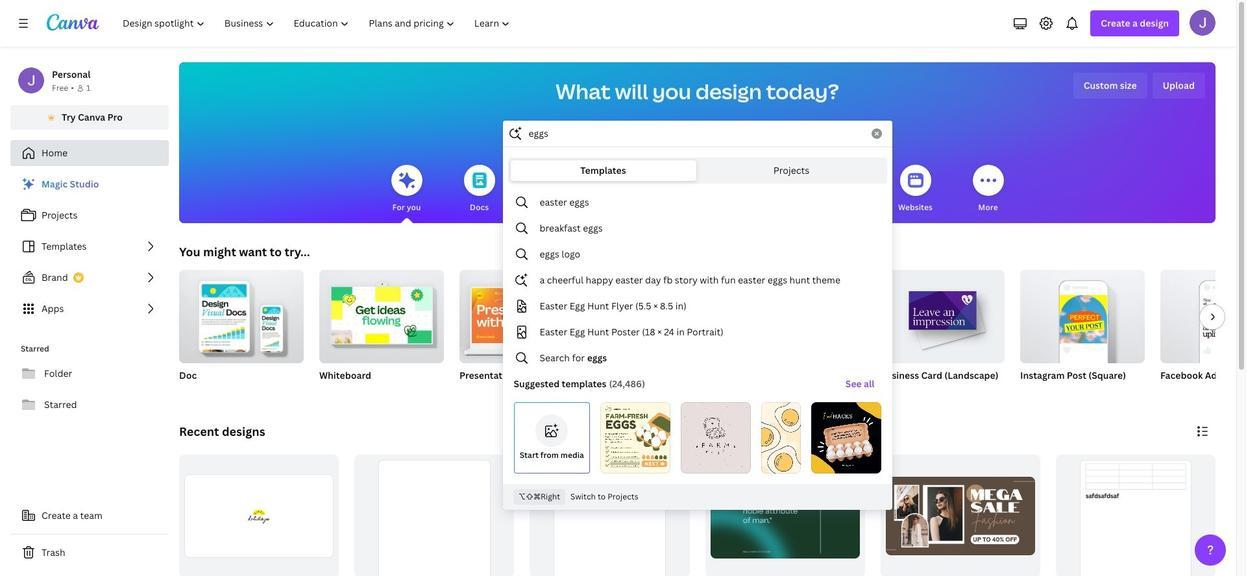 Task type: vqa. For each thing, say whether or not it's contained in the screenshot.
"list"
yes



Task type: describe. For each thing, give the bounding box(es) containing it.
jacob simon image
[[1190, 10, 1216, 36]]

edit a copy of the green and orange minimalist illustrated farm fresh eggs linkedin post template image
[[601, 402, 671, 474]]

top level navigation element
[[114, 10, 522, 36]]



Task type: locate. For each thing, give the bounding box(es) containing it.
list box
[[503, 190, 892, 479]]

edit a copy of the yellow illustrated eggs phone wallpaper template image
[[761, 402, 801, 474]]

Search search field
[[529, 121, 864, 146]]

list
[[10, 171, 169, 322]]

edit a copy of the black orange food hacks food instagram post template image
[[811, 402, 881, 474]]

None search field
[[503, 121, 892, 510]]

edit a copy of the farm eggs modern graphic beige logo template image
[[681, 402, 751, 474]]

group
[[179, 265, 304, 399], [179, 265, 304, 364], [319, 265, 444, 399], [319, 265, 444, 364], [880, 265, 1005, 399], [880, 265, 1005, 364], [1021, 265, 1145, 399], [1021, 265, 1145, 364], [460, 270, 584, 399], [460, 270, 584, 364], [600, 270, 724, 399], [740, 270, 865, 399], [1161, 270, 1246, 399], [1161, 270, 1246, 364], [179, 455, 339, 576], [355, 455, 514, 576], [881, 455, 1041, 576], [1056, 455, 1216, 576]]



